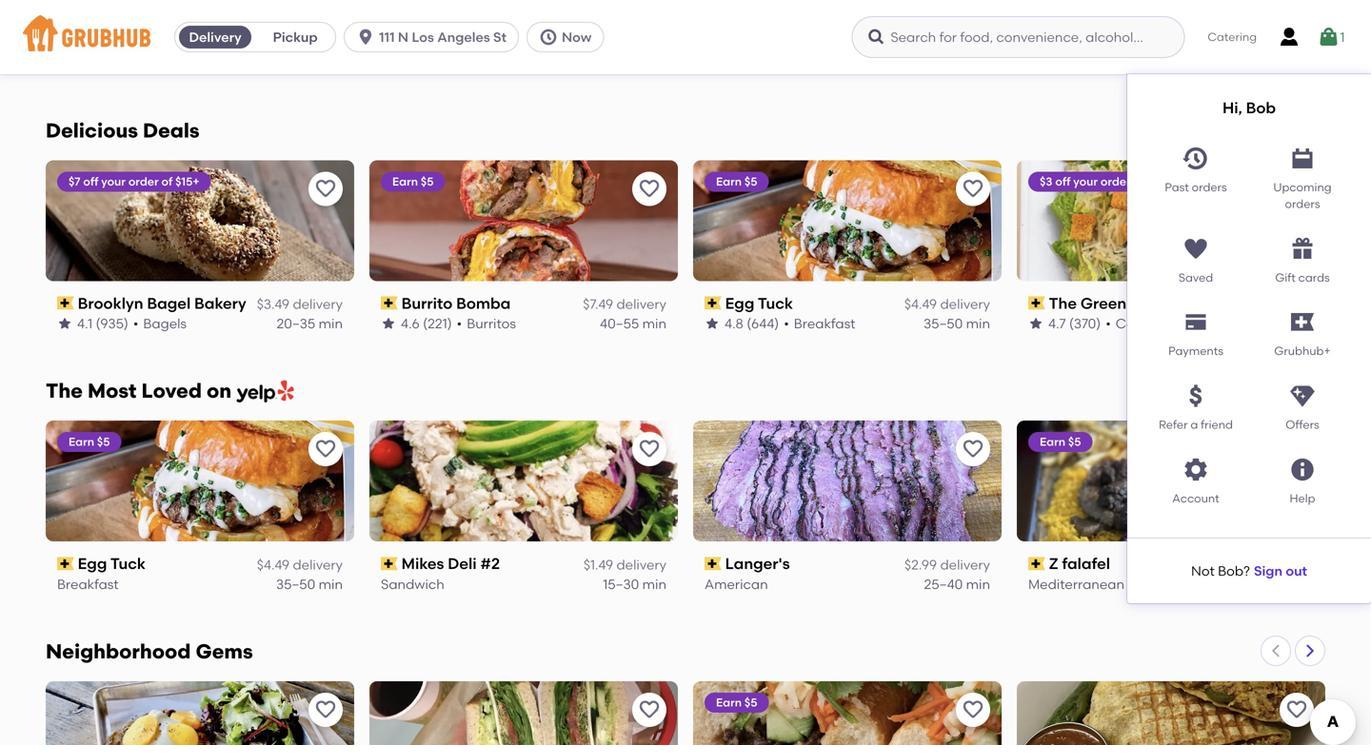 Task type: describe. For each thing, give the bounding box(es) containing it.
subscription pass image for brooklyn bagel bakery
[[57, 297, 74, 310]]

payments link
[[1143, 302, 1249, 360]]

svg image for payments
[[1183, 309, 1209, 336]]

payments
[[1168, 344, 1223, 358]]

25–40
[[924, 576, 963, 593]]

1 horizontal spatial 35–50
[[924, 316, 963, 332]]

account
[[1172, 492, 1219, 506]]

4.7 (370)
[[1048, 316, 1101, 332]]

pickup
[[273, 29, 318, 45]]

bagels for 4.1 (935)
[[143, 316, 187, 332]]

$5 for z falafel logo
[[1068, 435, 1081, 449]]

$4.49 delivery for coffee and tea
[[1228, 296, 1314, 312]]

• bagels for 4.6 (382)
[[784, 55, 837, 71]]

proceed
[[1150, 617, 1205, 633]]

1 vertical spatial 35–50
[[276, 576, 315, 593]]

$7
[[69, 175, 80, 188]]

pickup button
[[255, 22, 335, 52]]

help button
[[1249, 449, 1356, 507]]

checkout
[[1224, 617, 1288, 633]]

monte carlo cafe logo image
[[1017, 682, 1325, 746]]

4.8 for chick-fil-a
[[77, 55, 96, 71]]

burrito bomba logo image
[[369, 160, 678, 281]]

langer's logo image
[[693, 421, 1002, 542]]

a
[[1191, 418, 1198, 432]]

ihop
[[1049, 33, 1088, 52]]

?
[[1243, 563, 1250, 579]]

1 caret right icon image from the top
[[1303, 383, 1318, 398]]

20–35 min for chick-fil-a
[[277, 55, 343, 71]]

sign out button
[[1254, 554, 1307, 588]]

bagel
[[147, 294, 191, 313]]

$15+ for olive
[[1147, 175, 1172, 188]]

111
[[379, 29, 395, 45]]

4.7
[[1048, 316, 1066, 332]]

$5 for the burrito bomba logo
[[421, 175, 434, 188]]

jist cafe logo image
[[46, 682, 354, 746]]

$1.49 delivery for z falafel
[[1231, 557, 1314, 573]]

mikes deli #2 logo image
[[369, 421, 678, 542]]

• american for ihop
[[1112, 55, 1186, 71]]

$1.99 for chick-fil-a
[[260, 35, 290, 52]]

friend
[[1201, 418, 1233, 432]]

the most loved on
[[46, 379, 236, 403]]

sign
[[1254, 563, 1283, 579]]

of for bagel
[[161, 175, 173, 188]]

2 caret right icon image from the top
[[1303, 644, 1318, 659]]

111 n los angeles st
[[379, 29, 507, 45]]

refer a friend button
[[1143, 375, 1249, 434]]

• for burrito bomba
[[457, 316, 462, 332]]

• for egg tuck
[[784, 316, 789, 332]]

• for ihop
[[1112, 55, 1117, 71]]

not bob ? sign out
[[1191, 563, 1307, 579]]

0 horizontal spatial egg
[[78, 555, 107, 573]]

• right (382)
[[784, 55, 789, 71]]

earn for the burrito bomba logo
[[392, 175, 418, 188]]

• bagels for 4.1 (935)
[[133, 316, 187, 332]]

not
[[1191, 563, 1215, 579]]

subscription pass image for ihop
[[1028, 36, 1045, 49]]

star icon image for brooklyn bagel bakery
[[57, 316, 72, 331]]

saved restaurant button
[[1280, 172, 1314, 206]]

star icon image for the green olive
[[1028, 316, 1044, 331]]

delivery button
[[175, 22, 255, 52]]

0 horizontal spatial breakfast
[[57, 576, 119, 593]]

1 vertical spatial 35–50 min
[[276, 576, 343, 593]]

bob for hi,
[[1246, 99, 1276, 117]]

z falafel logo image
[[1017, 421, 1325, 542]]

refer a friend
[[1159, 418, 1233, 432]]

1 horizontal spatial breakfast
[[794, 316, 855, 332]]

account link
[[1143, 449, 1249, 507]]

neighborhood
[[46, 640, 191, 664]]

$1.99 for mcdonald's
[[583, 35, 613, 52]]

3.7 (169)
[[401, 55, 451, 71]]

svg image for account
[[1183, 457, 1209, 483]]

subscription pass image for the green olive
[[1028, 297, 1045, 310]]

$1.49 for z falafel
[[1231, 557, 1261, 573]]

$7.49
[[583, 296, 613, 312]]

3.7
[[401, 55, 419, 71]]

refer
[[1159, 418, 1188, 432]]

20–35 for z falafel
[[1248, 576, 1287, 593]]

earn $5 for z falafel logo
[[1040, 435, 1081, 449]]

25–40 min
[[924, 576, 990, 593]]

caret left icon image
[[1268, 644, 1283, 659]]

now
[[562, 29, 592, 45]]

delivery
[[189, 29, 242, 45]]

angeles
[[437, 29, 490, 45]]

svg image for past orders
[[1183, 145, 1209, 172]]

$7 off your order of $15+
[[69, 175, 200, 188]]

star icon image for ihop
[[1028, 55, 1044, 71]]

delicious
[[46, 118, 138, 143]]

svg image for offers
[[1289, 383, 1316, 410]]

3.9 (1645)
[[1048, 55, 1107, 71]]

grubhub+
[[1274, 344, 1331, 358]]

20–35 min for ihop
[[1248, 55, 1314, 71]]

(644)
[[747, 316, 779, 332]]

$1.49 inside 'link'
[[907, 35, 937, 52]]

$3
[[1040, 175, 1053, 188]]

$7.49 delivery
[[583, 296, 666, 312]]

and
[[1163, 316, 1188, 332]]

svg image for now
[[539, 28, 558, 47]]

mediterranean
[[1028, 576, 1124, 593]]

save this restaurant image for z falafel
[[1285, 438, 1308, 461]]

1 vertical spatial tuck
[[110, 555, 146, 573]]

4.1
[[77, 316, 93, 332]]

off for the
[[1055, 175, 1071, 188]]

bob for not
[[1218, 563, 1243, 579]]

hi, bob
[[1222, 99, 1276, 117]]

15–30 min
[[603, 576, 666, 593]]

earn for lokal sandwich shop logo
[[716, 696, 742, 710]]

$1.49 delivery for mikes deli #2
[[583, 557, 666, 573]]

chick-
[[78, 33, 127, 52]]

• burritos
[[457, 316, 516, 332]]

1 horizontal spatial egg tuck
[[725, 294, 793, 313]]

american for chick-fil-a
[[137, 55, 200, 71]]

20–35 min for brooklyn bagel bakery
[[277, 316, 343, 332]]

off for brooklyn
[[83, 175, 98, 188]]

upcoming orders link
[[1249, 138, 1356, 213]]

main navigation navigation
[[0, 0, 1371, 604]]

saved
[[1179, 271, 1213, 285]]

los
[[412, 29, 434, 45]]

svg image for upcoming orders
[[1289, 145, 1316, 172]]

4.6 for 4.6 (382)
[[725, 55, 743, 71]]

0 vertical spatial egg
[[725, 294, 754, 313]]

saved link
[[1143, 228, 1249, 286]]

20–35 min for mcdonald's
[[600, 55, 666, 71]]

40–55 min
[[600, 316, 666, 332]]

gift cards
[[1275, 271, 1330, 285]]

20–35 for chick-fil-a
[[277, 55, 315, 71]]

cherry pick cafe logo image
[[369, 682, 678, 746]]

earn for z falafel logo
[[1040, 435, 1065, 449]]

bagels for 4.6 (382)
[[794, 55, 837, 71]]

burritos
[[467, 316, 516, 332]]

4.8 (644)
[[725, 316, 779, 332]]

sandwich
[[381, 576, 444, 593]]

$3.49
[[257, 296, 290, 312]]

proceed to checkout button
[[1091, 608, 1346, 642]]

orders for upcoming orders
[[1285, 197, 1320, 211]]

delicious deals
[[46, 118, 200, 143]]

0 horizontal spatial $4.49 delivery
[[257, 557, 343, 573]]

fil-
[[127, 33, 147, 52]]

1 vertical spatial egg tuck
[[78, 555, 146, 573]]

(169)
[[422, 55, 451, 71]]

past orders
[[1165, 180, 1227, 194]]



Task type: vqa. For each thing, say whether or not it's contained in the screenshot.


Task type: locate. For each thing, give the bounding box(es) containing it.
1 horizontal spatial off
[[1055, 175, 1071, 188]]

breakfast
[[794, 316, 855, 332], [57, 576, 119, 593]]

0 horizontal spatial of
[[161, 175, 173, 188]]

0 vertical spatial 35–50
[[924, 316, 963, 332]]

svg image inside the payments link
[[1183, 309, 1209, 336]]

gift cards link
[[1249, 228, 1356, 286]]

1 horizontal spatial $4.49
[[904, 296, 937, 312]]

0 horizontal spatial your
[[101, 175, 126, 188]]

star icon image left the "3.9"
[[1028, 55, 1044, 71]]

4.8 for egg tuck
[[725, 316, 743, 332]]

1
[[1340, 29, 1345, 45]]

svg image inside past orders link
[[1183, 145, 1209, 172]]

burrito bomba
[[401, 294, 511, 313]]

• breakfast
[[784, 316, 855, 332]]

tuck up "(644)"
[[758, 294, 793, 313]]

star icon image for egg tuck
[[705, 316, 720, 331]]

tea
[[1191, 316, 1215, 332]]

1 vertical spatial 4.8
[[725, 316, 743, 332]]

(382)
[[747, 55, 779, 71]]

• bagels down brooklyn bagel bakery
[[133, 316, 187, 332]]

4.8 left the '(77)' at the left top of page
[[77, 55, 96, 71]]

Search for food, convenience, alcohol... search field
[[852, 16, 1185, 58]]

• right the '(77)' at the left top of page
[[127, 55, 132, 71]]

breakfast right "(644)"
[[794, 316, 855, 332]]

0 vertical spatial 35–50 min
[[924, 316, 990, 332]]

your for the
[[1073, 175, 1098, 188]]

1 horizontal spatial $1.99 delivery
[[583, 35, 666, 52]]

caret right icon image
[[1303, 383, 1318, 398], [1303, 644, 1318, 659]]

0 horizontal spatial $1.99
[[260, 35, 290, 52]]

saved restaurant image
[[1285, 177, 1308, 200]]

save this restaurant image
[[962, 177, 985, 200], [314, 438, 337, 461], [638, 438, 661, 461], [314, 699, 337, 722], [638, 699, 661, 722], [962, 699, 985, 722], [1285, 699, 1308, 722]]

$2.99 delivery
[[904, 557, 990, 573]]

1 horizontal spatial $1.49 delivery
[[907, 35, 990, 52]]

star icon image left 3.7
[[381, 55, 396, 71]]

subscription pass image for burrito bomba
[[381, 297, 398, 310]]

burrito
[[401, 294, 453, 313]]

$5 for lokal sandwich shop logo
[[744, 696, 757, 710]]

1 horizontal spatial $1.49
[[907, 35, 937, 52]]

of left past
[[1134, 175, 1145, 188]]

• right "(935)" at the top of the page
[[133, 316, 138, 332]]

4.8 (77)
[[77, 55, 122, 71]]

off
[[83, 175, 98, 188], [1055, 175, 1071, 188]]

0 vertical spatial bagels
[[794, 55, 837, 71]]

$15+ for bakery
[[175, 175, 200, 188]]

delivery inside $1.49 delivery 'link'
[[940, 35, 990, 52]]

svg image inside gift cards link
[[1289, 235, 1316, 262]]

• american for mcdonald's
[[456, 55, 529, 71]]

svg image inside offers link
[[1289, 383, 1316, 410]]

1 order from the left
[[128, 175, 159, 188]]

1 your from the left
[[101, 175, 126, 188]]

brooklyn bagel bakery logo image
[[46, 160, 354, 281]]

1 horizontal spatial $4.49 delivery
[[904, 296, 990, 312]]

star icon image left 4.8 (77)
[[57, 55, 72, 71]]

order for bagel
[[128, 175, 159, 188]]

2 horizontal spatial $1.49
[[1231, 557, 1261, 573]]

0 vertical spatial egg tuck
[[725, 294, 793, 313]]

orders down upcoming
[[1285, 197, 1320, 211]]

gems
[[196, 640, 253, 664]]

1 vertical spatial egg tuck logo image
[[46, 421, 354, 542]]

egg up neighborhood
[[78, 555, 107, 573]]

1 horizontal spatial orders
[[1285, 197, 1320, 211]]

svg image inside 1 button
[[1317, 26, 1340, 49]]

1 vertical spatial • bagels
[[133, 316, 187, 332]]

0 horizontal spatial bagels
[[143, 316, 187, 332]]

1 horizontal spatial bagels
[[794, 55, 837, 71]]

orders inside upcoming orders
[[1285, 197, 1320, 211]]

earn $5 for lokal sandwich shop logo
[[716, 696, 757, 710]]

american right (1645)
[[1122, 55, 1186, 71]]

svg image for help
[[1289, 457, 1316, 483]]

$4.49 delivery for breakfast
[[904, 296, 990, 312]]

0 vertical spatial breakfast
[[794, 316, 855, 332]]

• for brooklyn bagel bakery
[[133, 316, 138, 332]]

0 horizontal spatial $1.49
[[583, 557, 613, 573]]

the for the most loved on
[[46, 379, 83, 403]]

4.8 left "(644)"
[[725, 316, 743, 332]]

0 horizontal spatial $1.49 delivery
[[583, 557, 666, 573]]

• american for chick-fil-a
[[127, 55, 200, 71]]

brooklyn bagel bakery
[[78, 294, 246, 313]]

the green olive
[[1049, 294, 1169, 313]]

3.9
[[1048, 55, 1066, 71]]

1 horizontal spatial order
[[1101, 175, 1131, 188]]

$1.99 delivery
[[260, 35, 343, 52], [583, 35, 666, 52], [1231, 35, 1314, 52]]

$1.99 for ihop
[[1231, 35, 1261, 52]]

1 vertical spatial caret right icon image
[[1303, 644, 1318, 659]]

svg image for saved
[[1183, 235, 1209, 262]]

star icon image left 4.8 (644)
[[705, 316, 720, 331]]

2 horizontal spatial $1.99 delivery
[[1231, 35, 1314, 52]]

40–55
[[600, 316, 639, 332]]

$1.49 for mikes deli #2
[[583, 557, 613, 573]]

0 vertical spatial bob
[[1246, 99, 1276, 117]]

4.1 (935)
[[77, 316, 128, 332]]

$1.99 delivery for mcdonald's
[[583, 35, 666, 52]]

0 horizontal spatial orders
[[1192, 180, 1227, 194]]

green
[[1081, 294, 1127, 313]]

the left most
[[46, 379, 83, 403]]

save this restaurant button
[[308, 172, 343, 206], [632, 172, 666, 206], [956, 172, 990, 206], [308, 432, 343, 467], [632, 432, 666, 467], [956, 432, 990, 467], [1280, 432, 1314, 467], [308, 693, 343, 728], [632, 693, 666, 728], [956, 693, 990, 728], [1280, 693, 1314, 728]]

subscription pass image left ihop
[[1028, 36, 1045, 49]]

2 of from the left
[[1134, 175, 1145, 188]]

upcoming
[[1273, 180, 1332, 194]]

$1.49
[[907, 35, 937, 52], [583, 557, 613, 573], [1231, 557, 1261, 573]]

svg image
[[1278, 26, 1301, 49], [1317, 26, 1340, 49], [356, 28, 375, 47], [539, 28, 558, 47], [1183, 145, 1209, 172], [1289, 145, 1316, 172]]

• right (169)
[[456, 55, 461, 71]]

35–50 min
[[924, 316, 990, 332], [276, 576, 343, 593]]

proceed to checkout
[[1150, 617, 1288, 633]]

save this restaurant image for brooklyn bagel bakery
[[314, 177, 337, 200]]

svg image inside help button
[[1289, 457, 1316, 483]]

star icon image for burrito bomba
[[381, 316, 396, 331]]

n
[[398, 29, 409, 45]]

svg image inside upcoming orders link
[[1289, 145, 1316, 172]]

american down langer's
[[705, 576, 768, 593]]

1 horizontal spatial $15+
[[1147, 175, 1172, 188]]

your right $7
[[101, 175, 126, 188]]

1 vertical spatial orders
[[1285, 197, 1320, 211]]

3 $1.99 from the left
[[1231, 35, 1261, 52]]

off right $3
[[1055, 175, 1071, 188]]

4.6 (382)
[[725, 55, 779, 71]]

2 • american from the left
[[456, 55, 529, 71]]

2 horizontal spatial $4.49
[[1228, 296, 1261, 312]]

0 horizontal spatial the
[[46, 379, 83, 403]]

the up the 4.7
[[1049, 294, 1077, 313]]

star icon image left '4.6 (382)' on the right of the page
[[705, 55, 720, 71]]

1 • american from the left
[[127, 55, 200, 71]]

star icon image left the 4.7
[[1028, 316, 1044, 331]]

star icon image
[[57, 55, 72, 71], [381, 55, 396, 71], [705, 55, 720, 71], [1028, 55, 1044, 71], [57, 316, 72, 331], [381, 316, 396, 331], [705, 316, 720, 331], [1028, 316, 1044, 331]]

american for mcdonald's
[[466, 55, 529, 71]]

• down the green olive
[[1106, 316, 1111, 332]]

1 horizontal spatial • bagels
[[784, 55, 837, 71]]

1 horizontal spatial of
[[1134, 175, 1145, 188]]

• american down a
[[127, 55, 200, 71]]

1 horizontal spatial tuck
[[758, 294, 793, 313]]

(370)
[[1069, 316, 1101, 332]]

• american down st
[[456, 55, 529, 71]]

20–35 for ihop
[[1248, 55, 1287, 71]]

• for mcdonald's
[[456, 55, 461, 71]]

save this restaurant image for burrito bomba
[[638, 177, 661, 200]]

tuck up neighborhood
[[110, 555, 146, 573]]

a
[[147, 33, 158, 52]]

american
[[137, 55, 200, 71], [466, 55, 529, 71], [1122, 55, 1186, 71], [705, 576, 768, 593]]

1 off from the left
[[83, 175, 98, 188]]

0 horizontal spatial off
[[83, 175, 98, 188]]

subscription pass image left burrito
[[381, 297, 398, 310]]

2 off from the left
[[1055, 175, 1071, 188]]

1 vertical spatial bob
[[1218, 563, 1243, 579]]

1 $15+ from the left
[[175, 175, 200, 188]]

4.6 for 4.6 (221)
[[401, 316, 420, 332]]

20–35 for brooklyn bagel bakery
[[277, 316, 315, 332]]

svg image inside saved link
[[1183, 235, 1209, 262]]

$1.99 delivery for ihop
[[1231, 35, 1314, 52]]

star icon image left 4.6 (221)
[[381, 316, 396, 331]]

• american
[[127, 55, 200, 71], [456, 55, 529, 71], [1112, 55, 1186, 71]]

egg tuck logo image
[[693, 160, 1002, 281], [46, 421, 354, 542]]

catering button
[[1194, 16, 1270, 59]]

2 horizontal spatial • american
[[1112, 55, 1186, 71]]

grubhub+ button
[[1249, 302, 1356, 360]]

bagels down $1.49 delivery 'link'
[[794, 55, 837, 71]]

svg image for 111 n los angeles st
[[356, 28, 375, 47]]

15–30
[[603, 576, 639, 593]]

• right "(644)"
[[784, 316, 789, 332]]

0 vertical spatial 4.8
[[77, 55, 96, 71]]

• down burrito bomba
[[457, 316, 462, 332]]

orders right past
[[1192, 180, 1227, 194]]

svg image for 1
[[1317, 26, 1340, 49]]

past
[[1165, 180, 1189, 194]]

20–35 for mcdonald's
[[600, 55, 639, 71]]

order for green
[[1101, 175, 1131, 188]]

z falafel
[[1049, 555, 1110, 573]]

0 vertical spatial caret right icon image
[[1303, 383, 1318, 398]]

• american right (1645)
[[1112, 55, 1186, 71]]

$1.49 delivery link
[[705, 32, 990, 53]]

caret right icon image up offers
[[1303, 383, 1318, 398]]

catering
[[1208, 30, 1257, 44]]

american down st
[[466, 55, 529, 71]]

• bagels down $1.49 delivery 'link'
[[784, 55, 837, 71]]

1 horizontal spatial 4.8
[[725, 316, 743, 332]]

st
[[493, 29, 507, 45]]

4.6 (221)
[[401, 316, 452, 332]]

grubhub plus flag logo image
[[1291, 313, 1314, 332]]

order left past
[[1101, 175, 1131, 188]]

deli
[[448, 555, 477, 573]]

1 horizontal spatial the
[[1049, 294, 1077, 313]]

the for the green olive
[[1049, 294, 1077, 313]]

0 horizontal spatial $15+
[[175, 175, 200, 188]]

coffee
[[1116, 316, 1159, 332]]

1 horizontal spatial your
[[1073, 175, 1098, 188]]

1 vertical spatial 4.6
[[401, 316, 420, 332]]

svg image inside refer a friend button
[[1183, 383, 1209, 410]]

1 vertical spatial bagels
[[143, 316, 187, 332]]

z
[[1049, 555, 1058, 573]]

0 vertical spatial tuck
[[758, 294, 793, 313]]

1 horizontal spatial egg tuck logo image
[[693, 160, 1002, 281]]

1 $1.99 delivery from the left
[[260, 35, 343, 52]]

0 horizontal spatial 35–50
[[276, 576, 315, 593]]

0 vertical spatial orders
[[1192, 180, 1227, 194]]

$4.49 for coffee and tea
[[1228, 296, 1261, 312]]

olive
[[1130, 294, 1169, 313]]

past orders link
[[1143, 138, 1249, 213]]

orders
[[1192, 180, 1227, 194], [1285, 197, 1320, 211]]

svg image for gift cards
[[1289, 235, 1316, 262]]

bob right not
[[1218, 563, 1243, 579]]

0 horizontal spatial egg tuck logo image
[[46, 421, 354, 542]]

1 horizontal spatial 4.6
[[725, 55, 743, 71]]

of for green
[[1134, 175, 1145, 188]]

2 horizontal spatial $1.49 delivery
[[1231, 557, 1314, 573]]

of
[[161, 175, 173, 188], [1134, 175, 1145, 188]]

egg tuck up neighborhood
[[78, 555, 146, 573]]

caret right icon image right caret left icon
[[1303, 644, 1318, 659]]

subscription pass image
[[57, 36, 74, 49], [381, 36, 398, 49], [705, 297, 721, 310], [57, 558, 74, 571], [381, 558, 398, 571], [705, 558, 721, 571], [1028, 558, 1045, 571]]

2 $1.99 delivery from the left
[[583, 35, 666, 52]]

0 horizontal spatial bob
[[1218, 563, 1243, 579]]

american down a
[[137, 55, 200, 71]]

0 horizontal spatial $4.49
[[257, 557, 290, 573]]

20–35 min for z falafel
[[1248, 576, 1314, 593]]

egg up 4.8 (644)
[[725, 294, 754, 313]]

0 vertical spatial egg tuck logo image
[[693, 160, 1002, 281]]

bagels
[[794, 55, 837, 71], [143, 316, 187, 332]]

20–35
[[277, 55, 315, 71], [600, 55, 639, 71], [924, 55, 963, 71], [1248, 55, 1287, 71], [277, 316, 315, 332], [1248, 576, 1287, 593]]

svg image
[[867, 28, 886, 47], [1183, 235, 1209, 262], [1289, 235, 1316, 262], [1183, 309, 1209, 336], [1183, 383, 1209, 410], [1289, 383, 1316, 410], [1183, 457, 1209, 483], [1289, 457, 1316, 483]]

svg image inside now button
[[539, 28, 558, 47]]

svg image inside 111 n los angeles st "button"
[[356, 28, 375, 47]]

$4.49 for breakfast
[[904, 296, 937, 312]]

subscription pass image
[[1028, 36, 1045, 49], [57, 297, 74, 310], [381, 297, 398, 310], [1028, 297, 1045, 310]]

most
[[88, 379, 137, 403]]

111 n los angeles st button
[[344, 22, 527, 52]]

langer's
[[725, 555, 790, 573]]

1 horizontal spatial bob
[[1246, 99, 1276, 117]]

neighborhood gems
[[46, 640, 253, 664]]

american for ihop
[[1122, 55, 1186, 71]]

the green olive logo image
[[1017, 160, 1325, 281]]

min
[[319, 55, 343, 71], [642, 55, 666, 71], [966, 55, 990, 71], [1290, 55, 1314, 71], [319, 316, 343, 332], [642, 316, 666, 332], [966, 316, 990, 332], [1287, 316, 1314, 332], [319, 576, 343, 593], [642, 576, 666, 593], [966, 576, 990, 593], [1290, 576, 1314, 593]]

• for chick-fil-a
[[127, 55, 132, 71]]

4.8
[[77, 55, 96, 71], [725, 316, 743, 332]]

(1645)
[[1070, 55, 1107, 71]]

mcdonald's
[[401, 33, 491, 52]]

upcoming orders
[[1273, 180, 1332, 211]]

mikes
[[401, 555, 444, 573]]

0 horizontal spatial 4.8
[[77, 55, 96, 71]]

bob right hi,
[[1246, 99, 1276, 117]]

1 vertical spatial breakfast
[[57, 576, 119, 593]]

$1.99 delivery for chick-fil-a
[[260, 35, 343, 52]]

star icon image for mcdonald's
[[381, 55, 396, 71]]

0 horizontal spatial 35–50 min
[[276, 576, 343, 593]]

1 $1.99 from the left
[[260, 35, 290, 52]]

orders for past orders
[[1192, 180, 1227, 194]]

2 your from the left
[[1073, 175, 1098, 188]]

offers link
[[1249, 375, 1356, 434]]

earn $5 for the burrito bomba logo
[[392, 175, 434, 188]]

star icon image for chick-fil-a
[[57, 55, 72, 71]]

1 horizontal spatial $1.99
[[583, 35, 613, 52]]

subscription pass image left brooklyn
[[57, 297, 74, 310]]

hi,
[[1222, 99, 1242, 117]]

breakfast up neighborhood
[[57, 576, 119, 593]]

35–50
[[924, 316, 963, 332], [276, 576, 315, 593]]

order down delicious deals
[[128, 175, 159, 188]]

2 $1.99 from the left
[[583, 35, 613, 52]]

0 vertical spatial 4.6
[[725, 55, 743, 71]]

0 horizontal spatial order
[[128, 175, 159, 188]]

2 horizontal spatial $4.49 delivery
[[1228, 296, 1314, 312]]

bagels down brooklyn bagel bakery
[[143, 316, 187, 332]]

1 horizontal spatial 35–50 min
[[924, 316, 990, 332]]

3 • american from the left
[[1112, 55, 1186, 71]]

1 button
[[1317, 20, 1345, 54]]

0 horizontal spatial • bagels
[[133, 316, 187, 332]]

0 horizontal spatial • american
[[127, 55, 200, 71]]

your right $3
[[1073, 175, 1098, 188]]

your for brooklyn
[[101, 175, 126, 188]]

mikes deli #2
[[401, 555, 500, 573]]

loved
[[141, 379, 202, 403]]

svg image for refer a friend
[[1183, 383, 1209, 410]]

0 horizontal spatial tuck
[[110, 555, 146, 573]]

3 $1.99 delivery from the left
[[1231, 35, 1314, 52]]

lokal sandwich shop logo image
[[693, 682, 1002, 746]]

• right (1645)
[[1112, 55, 1117, 71]]

4.6 left (382)
[[725, 55, 743, 71]]

out
[[1286, 563, 1307, 579]]

0 horizontal spatial egg tuck
[[78, 555, 146, 573]]

• for the green olive
[[1106, 316, 1111, 332]]

earn
[[392, 175, 418, 188], [716, 175, 742, 188], [69, 435, 94, 449], [1040, 435, 1065, 449], [716, 696, 742, 710]]

svg image inside account 'link'
[[1183, 457, 1209, 483]]

0 horizontal spatial $1.99 delivery
[[260, 35, 343, 52]]

0 horizontal spatial 4.6
[[401, 316, 420, 332]]

tuck
[[758, 294, 793, 313], [110, 555, 146, 573]]

(221)
[[423, 316, 452, 332]]

$1.49 delivery inside 'link'
[[907, 35, 990, 52]]

delivery
[[293, 35, 343, 52], [616, 35, 666, 52], [940, 35, 990, 52], [1264, 35, 1314, 52], [293, 296, 343, 312], [616, 296, 666, 312], [940, 296, 990, 312], [1264, 296, 1314, 312], [293, 557, 343, 573], [616, 557, 666, 573], [940, 557, 990, 573], [1264, 557, 1314, 573]]

now button
[[527, 22, 612, 52]]

1 vertical spatial egg
[[78, 555, 107, 573]]

2 $15+ from the left
[[1147, 175, 1172, 188]]

0 vertical spatial the
[[1049, 294, 1077, 313]]

star icon image left 4.1
[[57, 316, 72, 331]]

of down deals
[[161, 175, 173, 188]]

4.6
[[725, 55, 743, 71], [401, 316, 420, 332]]

egg tuck up "(644)"
[[725, 294, 793, 313]]

1 vertical spatial the
[[46, 379, 83, 403]]

1 horizontal spatial egg
[[725, 294, 754, 313]]

off right $7
[[83, 175, 98, 188]]

subscription pass image left green
[[1028, 297, 1045, 310]]

2 order from the left
[[1101, 175, 1131, 188]]

save this restaurant image
[[314, 177, 337, 200], [638, 177, 661, 200], [962, 438, 985, 461], [1285, 438, 1308, 461]]

0 vertical spatial • bagels
[[784, 55, 837, 71]]

2 horizontal spatial $1.99
[[1231, 35, 1261, 52]]

4.6 down burrito
[[401, 316, 420, 332]]

1 of from the left
[[161, 175, 173, 188]]

egg
[[725, 294, 754, 313], [78, 555, 107, 573]]

1 horizontal spatial • american
[[456, 55, 529, 71]]



